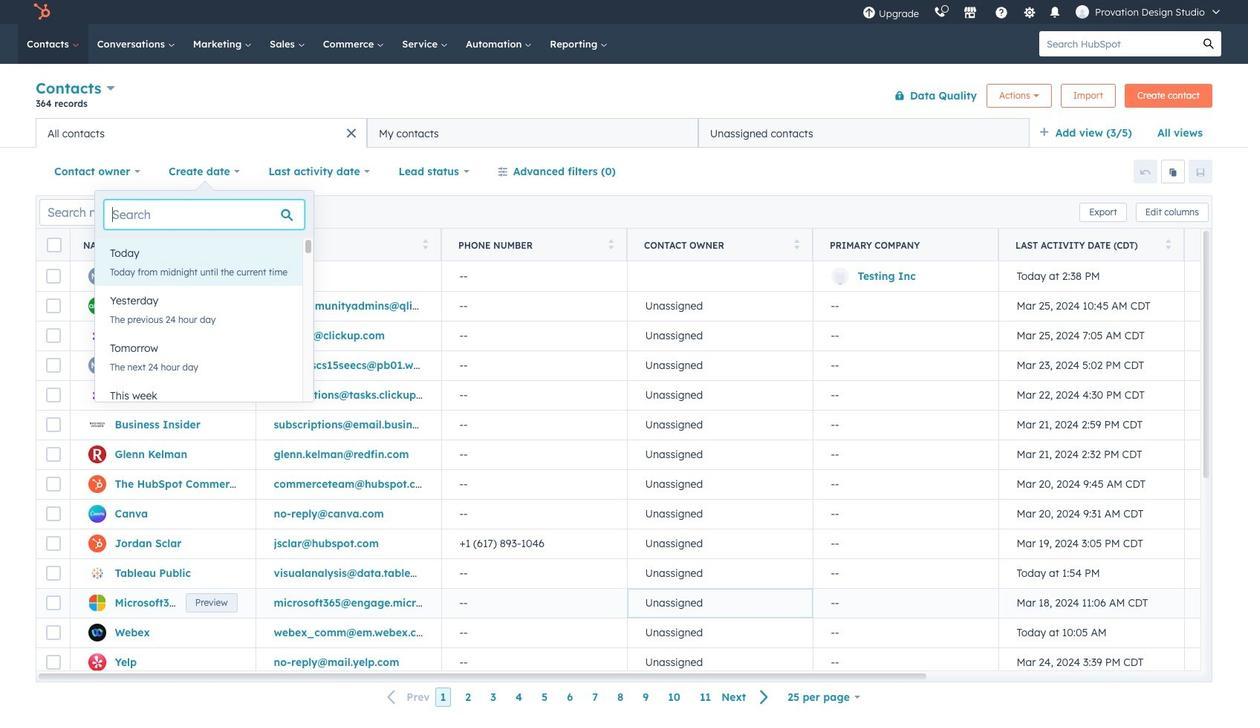 Task type: describe. For each thing, give the bounding box(es) containing it.
marketplaces image
[[964, 7, 977, 20]]

5 press to sort. element from the left
[[1165, 239, 1171, 251]]

pagination navigation
[[378, 688, 778, 708]]

2 press to sort. element from the left
[[422, 239, 428, 251]]

Search search field
[[104, 200, 305, 230]]

4 press to sort. element from the left
[[794, 239, 799, 251]]

3 press to sort. element from the left
[[608, 239, 614, 251]]

james peterson image
[[1076, 5, 1089, 19]]

Search name, phone, email addresses, or company search field
[[39, 199, 220, 225]]



Task type: vqa. For each thing, say whether or not it's contained in the screenshot.
Close image
no



Task type: locate. For each thing, give the bounding box(es) containing it.
0 horizontal spatial press to sort. image
[[237, 239, 242, 249]]

3 press to sort. image from the left
[[1165, 239, 1171, 249]]

press to sort. element
[[237, 239, 242, 251], [422, 239, 428, 251], [608, 239, 614, 251], [794, 239, 799, 251], [1165, 239, 1171, 251]]

banner
[[36, 76, 1212, 118]]

1 press to sort. image from the left
[[237, 239, 242, 249]]

1 horizontal spatial press to sort. image
[[608, 239, 614, 249]]

column header
[[813, 229, 999, 262]]

2 press to sort. image from the left
[[794, 239, 799, 249]]

press to sort. image
[[422, 239, 428, 249], [794, 239, 799, 249]]

2 horizontal spatial press to sort. image
[[1165, 239, 1171, 249]]

1 horizontal spatial press to sort. image
[[794, 239, 799, 249]]

2 press to sort. image from the left
[[608, 239, 614, 249]]

0 horizontal spatial press to sort. image
[[422, 239, 428, 249]]

1 press to sort. image from the left
[[422, 239, 428, 249]]

menu
[[855, 0, 1230, 24]]

1 press to sort. element from the left
[[237, 239, 242, 251]]

Search HubSpot search field
[[1039, 31, 1196, 56]]

list box
[[95, 238, 314, 429]]

press to sort. image
[[237, 239, 242, 249], [608, 239, 614, 249], [1165, 239, 1171, 249]]



